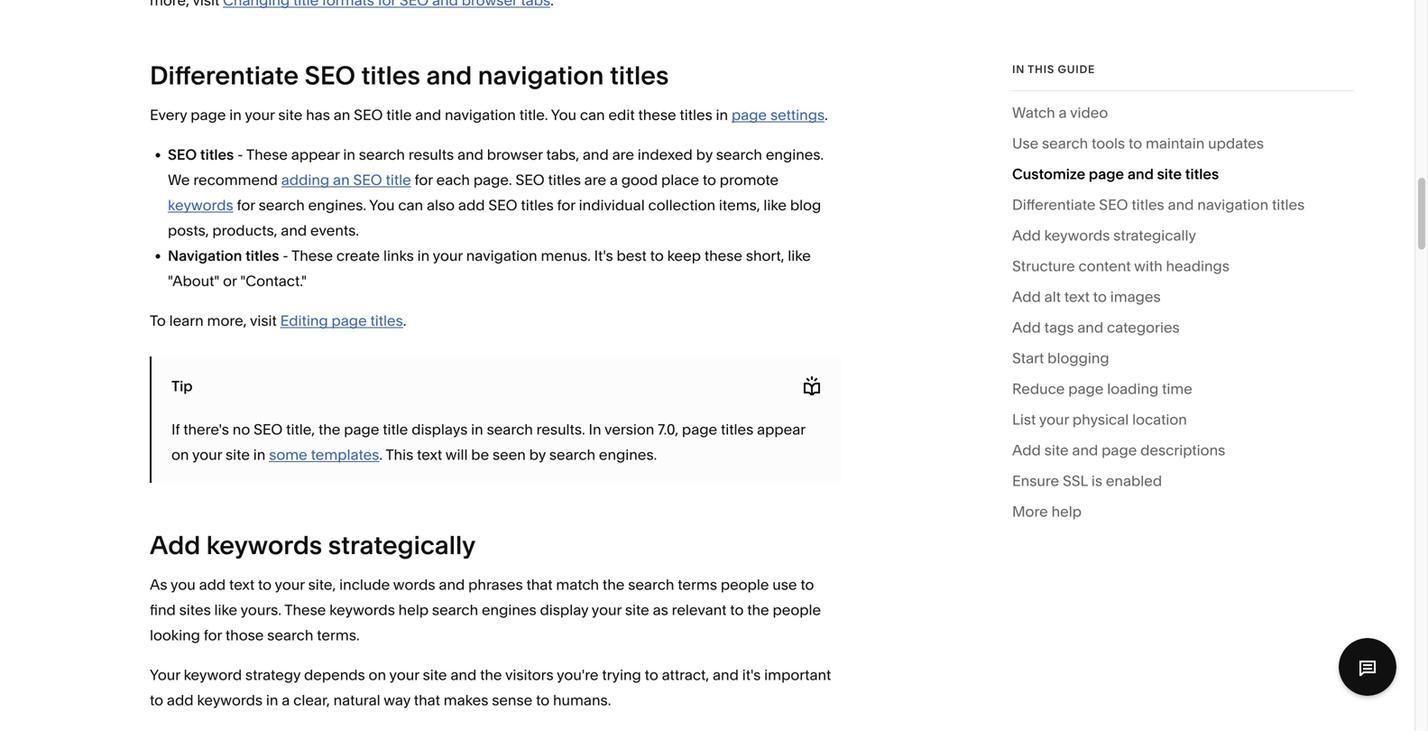 Task type: describe. For each thing, give the bounding box(es) containing it.
0 vertical spatial title
[[387, 106, 412, 124]]

makes
[[444, 691, 489, 709]]

keep
[[667, 247, 701, 264]]

version
[[605, 421, 655, 438]]

your inside if there's no seo title, the page title displays in search results. in version 7.0, page titles appear on your site in
[[192, 446, 222, 463]]

products,
[[212, 222, 277, 239]]

adding an seo title for each page. seo titles are a good place to promote keywords
[[168, 171, 779, 214]]

keywords up yours.
[[206, 530, 322, 560]]

1 horizontal spatial in
[[1013, 63, 1025, 76]]

add site and page descriptions
[[1013, 441, 1226, 459]]

keywords up content
[[1045, 226, 1110, 244]]

seo up events.
[[353, 171, 382, 189]]

add tags and categories
[[1013, 319, 1180, 336]]

maintain
[[1146, 134, 1205, 152]]

to down your
[[150, 691, 163, 709]]

to right relevant
[[730, 601, 744, 619]]

structure content with headings link
[[1013, 254, 1230, 284]]

customize page and site titles
[[1013, 165, 1219, 183]]

you inside for search engines. you can also add seo titles for individual collection items, like blog posts, products, and events.
[[369, 196, 395, 214]]

0 vertical spatial add keywords strategically
[[1013, 226, 1197, 244]]

more
[[1013, 503, 1049, 520]]

reduce
[[1013, 380, 1065, 398]]

the inside if there's no seo title, the page title displays in search results. in version 7.0, page titles appear on your site in
[[319, 421, 341, 438]]

appear inside - these appear in search results and browser tabs, and are indexed by search engines. we recommend
[[291, 146, 340, 163]]

structure
[[1013, 257, 1076, 275]]

for inside adding an seo title for each page. seo titles are a good place to promote keywords
[[415, 171, 433, 189]]

watch
[[1013, 104, 1056, 121]]

for left the individual
[[557, 196, 576, 214]]

tools
[[1092, 134, 1126, 152]]

search inside for search engines. you can also add seo titles for individual collection items, like blog posts, products, and events.
[[259, 196, 305, 214]]

indexed
[[638, 146, 693, 163]]

those
[[226, 626, 264, 644]]

1 vertical spatial people
[[773, 601, 821, 619]]

add for page
[[1013, 441, 1041, 459]]

ssl
[[1063, 472, 1088, 490]]

place
[[661, 171, 699, 189]]

you're
[[557, 666, 599, 684]]

match
[[556, 576, 599, 593]]

add keywords strategically link
[[1013, 223, 1197, 254]]

by inside - these appear in search results and browser tabs, and are indexed by search engines. we recommend
[[696, 146, 713, 163]]

engines. inside for search engines. you can also add seo titles for individual collection items, like blog posts, products, and events.
[[308, 196, 366, 214]]

0 vertical spatial text
[[1065, 288, 1090, 305]]

and down maintain
[[1168, 196, 1194, 213]]

navigation up title.
[[478, 60, 604, 91]]

blogging
[[1048, 349, 1110, 367]]

seo down browser
[[516, 171, 545, 189]]

some
[[269, 446, 308, 463]]

and right tabs,
[[583, 146, 609, 163]]

to down visitors
[[536, 691, 550, 709]]

a inside watch a video link
[[1059, 104, 1067, 121]]

seen
[[493, 446, 526, 463]]

add site and page descriptions link
[[1013, 438, 1226, 468]]

keyword
[[184, 666, 242, 684]]

to right the trying
[[645, 666, 659, 684]]

the right relevant
[[747, 601, 770, 619]]

your keyword strategy depends on your site and the visitors you're trying to attract, and it's important to add keywords in a clear, natural way that makes sense to humans.
[[150, 666, 831, 709]]

list your physical location
[[1013, 411, 1188, 428]]

add up you
[[150, 530, 201, 560]]

use search tools to maintain updates link
[[1013, 131, 1264, 162]]

title inside adding an seo title for each page. seo titles are a good place to promote keywords
[[386, 171, 411, 189]]

reduce page loading time
[[1013, 380, 1193, 398]]

strategy
[[245, 666, 301, 684]]

find
[[150, 601, 176, 619]]

for up products,
[[237, 196, 255, 214]]

terms.
[[317, 626, 360, 644]]

an inside adding an seo title for each page. seo titles are a good place to promote keywords
[[333, 171, 350, 189]]

- these appear in search results and browser tabs, and are indexed by search engines. we recommend
[[168, 146, 824, 189]]

add inside your keyword strategy depends on your site and the visitors you're trying to attract, and it's important to add keywords in a clear, natural way that makes sense to humans.
[[167, 691, 194, 709]]

1 horizontal spatial can
[[580, 106, 605, 124]]

templates
[[311, 446, 379, 463]]

1 vertical spatial text
[[417, 446, 442, 463]]

search down results.
[[549, 446, 596, 463]]

blog
[[790, 196, 822, 214]]

add alt text to images link
[[1013, 284, 1161, 315]]

and down use search tools to maintain updates link
[[1128, 165, 1154, 183]]

a inside your keyword strategy depends on your site and the visitors you're trying to attract, and it's important to add keywords in a clear, natural way that makes sense to humans.
[[282, 691, 290, 709]]

sites
[[179, 601, 211, 619]]

"contact."
[[240, 272, 307, 290]]

natural
[[334, 691, 381, 709]]

in up be
[[471, 421, 484, 438]]

individual
[[579, 196, 645, 214]]

attract,
[[662, 666, 709, 684]]

if there's no seo title, the page title displays in search results. in version 7.0, page titles appear on your site in
[[171, 421, 806, 463]]

search inside if there's no seo title, the page title displays in search results. in version 7.0, page titles appear on your site in
[[487, 421, 533, 438]]

these inside as you add text to your site, include words and phrases that match the search terms people use to find sites like yours. these keywords help search engines display your site as relevant to the people looking for those search terms.
[[285, 601, 326, 619]]

alt
[[1045, 288, 1061, 305]]

0 horizontal spatial differentiate
[[150, 60, 299, 91]]

page up enabled
[[1102, 441, 1137, 459]]

customize page and site titles link
[[1013, 162, 1219, 192]]

search up promote
[[716, 146, 763, 163]]

to inside adding an seo title for each page. seo titles are a good place to promote keywords
[[703, 171, 717, 189]]

appear inside if there's no seo title, the page title displays in search results. in version 7.0, page titles appear on your site in
[[757, 421, 806, 438]]

terms
[[678, 576, 717, 593]]

it's
[[594, 247, 613, 264]]

structure content with headings
[[1013, 257, 1230, 275]]

displays
[[412, 421, 468, 438]]

navigation inside - these create links in your navigation menus. it's best to keep these short, like "about" or "contact."
[[466, 247, 538, 264]]

engines. inside - these appear in search results and browser tabs, and are indexed by search engines. we recommend
[[766, 146, 824, 163]]

visitors
[[505, 666, 554, 684]]

your right 'list'
[[1040, 411, 1070, 428]]

headings
[[1167, 257, 1230, 275]]

visit
[[250, 312, 277, 329]]

navigation up browser
[[445, 106, 516, 124]]

and inside for search engines. you can also add seo titles for individual collection items, like blog posts, products, and events.
[[281, 222, 307, 239]]

relevant
[[672, 601, 727, 619]]

navigation down updates
[[1198, 196, 1269, 213]]

add inside as you add text to your site, include words and phrases that match the search terms people use to find sites like yours. these keywords help search engines display your site as relevant to the people looking for those search terms.
[[199, 576, 226, 593]]

site left 'has' at the top of the page
[[278, 106, 303, 124]]

page right the every
[[191, 106, 226, 124]]

menus.
[[541, 247, 591, 264]]

your
[[150, 666, 180, 684]]

0 horizontal spatial differentiate seo titles and navigation titles
[[150, 60, 669, 91]]

looking
[[150, 626, 200, 644]]

to up yours.
[[258, 576, 272, 593]]

keywords inside adding an seo title for each page. seo titles are a good place to promote keywords
[[168, 196, 233, 214]]

0 horizontal spatial by
[[530, 446, 546, 463]]

adding
[[281, 171, 330, 189]]

updates
[[1209, 134, 1264, 152]]

in left some
[[253, 446, 266, 463]]

in this guide
[[1013, 63, 1096, 76]]

that inside your keyword strategy depends on your site and the visitors you're trying to attract, and it's important to add keywords in a clear, natural way that makes sense to humans.
[[414, 691, 440, 709]]

it's
[[743, 666, 761, 684]]

clear,
[[293, 691, 330, 709]]

the inside your keyword strategy depends on your site and the visitors you're trying to attract, and it's important to add keywords in a clear, natural way that makes sense to humans.
[[480, 666, 502, 684]]

these for create
[[292, 247, 333, 264]]

add tags and categories link
[[1013, 315, 1180, 346]]

to inside add alt text to images link
[[1094, 288, 1107, 305]]

every
[[150, 106, 187, 124]]

your left site,
[[275, 576, 305, 593]]

to inside - these create links in your navigation menus. it's best to keep these short, like "about" or "contact."
[[650, 247, 664, 264]]

no
[[233, 421, 250, 438]]

and down add alt text to images link
[[1078, 319, 1104, 336]]

add alt text to images
[[1013, 288, 1161, 305]]

1 horizontal spatial engines.
[[599, 446, 657, 463]]

and inside as you add text to your site, include words and phrases that match the search terms people use to find sites like yours. these keywords help search engines display your site as relevant to the people looking for those search terms.
[[439, 576, 465, 593]]

page up templates
[[344, 421, 379, 438]]

search up adding an seo title link
[[359, 146, 405, 163]]

that inside as you add text to your site, include words and phrases that match the search terms people use to find sites like yours. these keywords help search engines display your site as relevant to the people looking for those search terms.
[[527, 576, 553, 593]]

enabled
[[1106, 472, 1163, 490]]

title,
[[286, 421, 315, 438]]

images
[[1111, 288, 1161, 305]]

- for navigation titles
[[283, 247, 289, 264]]

list
[[1013, 411, 1036, 428]]

to inside use search tools to maintain updates link
[[1129, 134, 1143, 152]]

add inside for search engines. you can also add seo titles for individual collection items, like blog posts, products, and events.
[[458, 196, 485, 214]]

text inside as you add text to your site, include words and phrases that match the search terms people use to find sites like yours. these keywords help search engines display your site as relevant to the people looking for those search terms.
[[229, 576, 255, 593]]

in inside your keyword strategy depends on your site and the visitors you're trying to attract, and it's important to add keywords in a clear, natural way that makes sense to humans.
[[266, 691, 278, 709]]

ensure ssl is enabled
[[1013, 472, 1163, 490]]

and up the every page in your site has an seo title and navigation title. you can edit these titles in page settings .
[[426, 60, 472, 91]]

page.
[[474, 171, 512, 189]]

links
[[384, 247, 414, 264]]

are inside - these appear in search results and browser tabs, and are indexed by search engines. we recommend
[[612, 146, 634, 163]]

tags
[[1045, 319, 1074, 336]]

seo inside for search engines. you can also add seo titles for individual collection items, like blog posts, products, and events.
[[489, 196, 518, 214]]

site inside if there's no seo title, the page title displays in search results. in version 7.0, page titles appear on your site in
[[226, 446, 250, 463]]

1 vertical spatial strategically
[[328, 530, 476, 560]]

items,
[[719, 196, 760, 214]]

descriptions
[[1141, 441, 1226, 459]]

list your physical location link
[[1013, 407, 1188, 438]]

for search engines. you can also add seo titles for individual collection items, like blog posts, products, and events.
[[168, 196, 822, 239]]

way
[[384, 691, 411, 709]]

be
[[471, 446, 489, 463]]

1 horizontal spatial you
[[551, 106, 577, 124]]

there's
[[183, 421, 229, 438]]



Task type: locate. For each thing, give the bounding box(es) containing it.
every page in your site has an seo title and navigation title. you can edit these titles in page settings .
[[150, 106, 828, 124]]

short,
[[746, 247, 785, 264]]

title up results
[[387, 106, 412, 124]]

an
[[334, 106, 350, 124], [333, 171, 350, 189]]

- up "contact."
[[283, 247, 289, 264]]

help inside as you add text to your site, include words and phrases that match the search terms people use to find sites like yours. these keywords help search engines display your site as relevant to the people looking for those search terms.
[[399, 601, 429, 619]]

- for seo titles
[[237, 146, 243, 163]]

title down results
[[386, 171, 411, 189]]

site down no
[[226, 446, 250, 463]]

words
[[393, 576, 436, 593]]

that
[[527, 576, 553, 593], [414, 691, 440, 709]]

seo up 'has' at the top of the page
[[305, 60, 356, 91]]

text up yours.
[[229, 576, 255, 593]]

navigation down for search engines. you can also add seo titles for individual collection items, like blog posts, products, and events.
[[466, 247, 538, 264]]

in inside - these create links in your navigation menus. it's best to keep these short, like "about" or "contact."
[[417, 247, 430, 264]]

0 horizontal spatial people
[[721, 576, 769, 593]]

1 horizontal spatial add keywords strategically
[[1013, 226, 1197, 244]]

has
[[306, 106, 330, 124]]

add up start
[[1013, 319, 1041, 336]]

page settings link
[[732, 106, 825, 124]]

0 vertical spatial engines.
[[766, 146, 824, 163]]

categories
[[1107, 319, 1180, 336]]

0 vertical spatial appear
[[291, 146, 340, 163]]

like right sites
[[214, 601, 237, 619]]

people left use
[[721, 576, 769, 593]]

2 an from the top
[[333, 171, 350, 189]]

add
[[458, 196, 485, 214], [199, 576, 226, 593], [167, 691, 194, 709]]

1 vertical spatial title
[[386, 171, 411, 189]]

an right 'has' at the top of the page
[[334, 106, 350, 124]]

in left this
[[1013, 63, 1025, 76]]

1 horizontal spatial on
[[369, 666, 386, 684]]

search down watch a video link at the top
[[1042, 134, 1089, 152]]

search down the adding
[[259, 196, 305, 214]]

add down 'list'
[[1013, 441, 1041, 459]]

site left as
[[625, 601, 650, 619]]

are inside adding an seo title for each page. seo titles are a good place to promote keywords
[[585, 171, 607, 189]]

1 vertical spatial are
[[585, 171, 607, 189]]

and up the ensure ssl is enabled
[[1073, 441, 1099, 459]]

differentiate seo titles and navigation titles down customize page and site titles link
[[1013, 196, 1305, 213]]

like inside - these create links in your navigation menus. it's best to keep these short, like "about" or "contact."
[[788, 247, 811, 264]]

add up the structure
[[1013, 226, 1041, 244]]

2 horizontal spatial engines.
[[766, 146, 824, 163]]

1 horizontal spatial a
[[610, 171, 618, 189]]

on up way
[[369, 666, 386, 684]]

text
[[1065, 288, 1090, 305], [417, 446, 442, 463], [229, 576, 255, 593]]

in up adding an seo title link
[[343, 146, 356, 163]]

page left settings
[[732, 106, 767, 124]]

0 vertical spatial a
[[1059, 104, 1067, 121]]

1 vertical spatial help
[[399, 601, 429, 619]]

- up recommend
[[237, 146, 243, 163]]

1 horizontal spatial text
[[417, 446, 442, 463]]

1 vertical spatial by
[[530, 446, 546, 463]]

these inside - these create links in your navigation menus. it's best to keep these short, like "about" or "contact."
[[705, 247, 743, 264]]

0 vertical spatial these
[[638, 106, 677, 124]]

depends
[[304, 666, 365, 684]]

1 horizontal spatial that
[[527, 576, 553, 593]]

7.0,
[[658, 421, 679, 438]]

1 vertical spatial add
[[199, 576, 226, 593]]

time
[[1163, 380, 1193, 398]]

keywords inside as you add text to your site, include words and phrases that match the search terms people use to find sites like yours. these keywords help search engines display your site as relevant to the people looking for those search terms.
[[330, 601, 395, 619]]

1 vertical spatial a
[[610, 171, 618, 189]]

2 vertical spatial add
[[167, 691, 194, 709]]

include
[[340, 576, 390, 593]]

0 vertical spatial an
[[334, 106, 350, 124]]

create
[[337, 247, 380, 264]]

on down if
[[171, 446, 189, 463]]

2 vertical spatial a
[[282, 691, 290, 709]]

to learn more, visit editing page titles .
[[150, 312, 407, 329]]

page down blogging
[[1069, 380, 1104, 398]]

engines. up events.
[[308, 196, 366, 214]]

page right editing
[[332, 312, 367, 329]]

0 horizontal spatial these
[[638, 106, 677, 124]]

2 vertical spatial title
[[383, 421, 408, 438]]

titles inside adding an seo title for each page. seo titles are a good place to promote keywords
[[548, 171, 581, 189]]

and left it's
[[713, 666, 739, 684]]

site inside your keyword strategy depends on your site and the visitors you're trying to attract, and it's important to add keywords in a clear, natural way that makes sense to humans.
[[423, 666, 447, 684]]

these right "edit"
[[638, 106, 677, 124]]

0 horizontal spatial like
[[214, 601, 237, 619]]

2 vertical spatial these
[[285, 601, 326, 619]]

is
[[1092, 472, 1103, 490]]

for inside as you add text to your site, include words and phrases that match the search terms people use to find sites like yours. these keywords help search engines display your site as relevant to the people looking for those search terms.
[[204, 626, 222, 644]]

1 horizontal spatial help
[[1052, 503, 1082, 520]]

0 vertical spatial in
[[1013, 63, 1025, 76]]

in left the page settings link
[[716, 106, 728, 124]]

and up each on the top of page
[[458, 146, 484, 163]]

1 vertical spatial like
[[788, 247, 811, 264]]

add keywords strategically
[[1013, 226, 1197, 244], [150, 530, 476, 560]]

loading
[[1108, 380, 1159, 398]]

appear
[[291, 146, 340, 163], [757, 421, 806, 438]]

0 vertical spatial add
[[458, 196, 485, 214]]

for down results
[[415, 171, 433, 189]]

titles
[[361, 60, 420, 91], [610, 60, 669, 91], [680, 106, 713, 124], [200, 146, 234, 163], [1186, 165, 1219, 183], [548, 171, 581, 189], [1132, 196, 1165, 213], [1273, 196, 1305, 213], [521, 196, 554, 214], [246, 247, 279, 264], [370, 312, 403, 329], [721, 421, 754, 438]]

site inside as you add text to your site, include words and phrases that match the search terms people use to find sites like yours. these keywords help search engines display your site as relevant to the people looking for those search terms.
[[625, 601, 650, 619]]

the right the match
[[603, 576, 625, 593]]

site up ssl
[[1045, 441, 1069, 459]]

1 vertical spatial these
[[705, 247, 743, 264]]

your
[[245, 106, 275, 124], [433, 247, 463, 264], [1040, 411, 1070, 428], [192, 446, 222, 463], [275, 576, 305, 593], [592, 601, 622, 619], [389, 666, 419, 684]]

- inside - these create links in your navigation menus. it's best to keep these short, like "about" or "contact."
[[283, 247, 289, 264]]

differentiate down the customize on the top right of page
[[1013, 196, 1096, 213]]

seo up we
[[168, 146, 197, 163]]

in inside - these appear in search results and browser tabs, and are indexed by search engines. we recommend
[[343, 146, 356, 163]]

by right seen
[[530, 446, 546, 463]]

2 horizontal spatial text
[[1065, 288, 1090, 305]]

1 vertical spatial in
[[589, 421, 602, 438]]

0 horizontal spatial strategically
[[328, 530, 476, 560]]

sense
[[492, 691, 533, 709]]

like
[[764, 196, 787, 214], [788, 247, 811, 264], [214, 601, 237, 619]]

2 vertical spatial .
[[379, 446, 383, 463]]

ensure ssl is enabled link
[[1013, 468, 1163, 499]]

2 horizontal spatial .
[[825, 106, 828, 124]]

1 horizontal spatial these
[[705, 247, 743, 264]]

to right 'place'
[[703, 171, 717, 189]]

0 horizontal spatial appear
[[291, 146, 340, 163]]

1 vertical spatial these
[[292, 247, 333, 264]]

0 vertical spatial you
[[551, 106, 577, 124]]

1 horizontal spatial add
[[199, 576, 226, 593]]

start blogging link
[[1013, 346, 1110, 376]]

editing
[[280, 312, 328, 329]]

0 horizontal spatial .
[[379, 446, 383, 463]]

as you add text to your site, include words and phrases that match the search terms people use to find sites like yours. these keywords help search engines display your site as relevant to the people looking for those search terms.
[[150, 576, 821, 644]]

browser
[[487, 146, 543, 163]]

2 vertical spatial like
[[214, 601, 237, 619]]

can inside for search engines. you can also add seo titles for individual collection items, like blog posts, products, and events.
[[398, 196, 423, 214]]

in right links
[[417, 247, 430, 264]]

for
[[415, 171, 433, 189], [237, 196, 255, 214], [557, 196, 576, 214], [204, 626, 222, 644]]

2 vertical spatial engines.
[[599, 446, 657, 463]]

you down adding an seo title link
[[369, 196, 395, 214]]

if
[[171, 421, 180, 438]]

1 vertical spatial -
[[283, 247, 289, 264]]

0 horizontal spatial -
[[237, 146, 243, 163]]

these inside - these create links in your navigation menus. it's best to keep these short, like "about" or "contact."
[[292, 247, 333, 264]]

0 horizontal spatial are
[[585, 171, 607, 189]]

physical
[[1073, 411, 1129, 428]]

- inside - these appear in search results and browser tabs, and are indexed by search engines. we recommend
[[237, 146, 243, 163]]

and up 'makes'
[[451, 666, 477, 684]]

like left blog on the right of the page
[[764, 196, 787, 214]]

keywords inside your keyword strategy depends on your site and the visitors you're trying to attract, and it's important to add keywords in a clear, natural way that makes sense to humans.
[[197, 691, 263, 709]]

1 horizontal spatial by
[[696, 146, 713, 163]]

watch a video
[[1013, 104, 1109, 121]]

like inside for search engines. you can also add seo titles for individual collection items, like blog posts, products, and events.
[[764, 196, 787, 214]]

your up way
[[389, 666, 419, 684]]

important
[[765, 666, 831, 684]]

0 vertical spatial are
[[612, 146, 634, 163]]

site inside add site and page descriptions link
[[1045, 441, 1069, 459]]

keywords up posts,
[[168, 196, 233, 214]]

search down yours.
[[267, 626, 314, 644]]

differentiate inside differentiate seo titles and navigation titles link
[[1013, 196, 1096, 213]]

can
[[580, 106, 605, 124], [398, 196, 423, 214]]

use search tools to maintain updates
[[1013, 134, 1264, 152]]

engines. down settings
[[766, 146, 824, 163]]

1 vertical spatial that
[[414, 691, 440, 709]]

0 vertical spatial help
[[1052, 503, 1082, 520]]

1 vertical spatial you
[[369, 196, 395, 214]]

site inside customize page and site titles link
[[1158, 165, 1182, 183]]

to
[[150, 312, 166, 329]]

a up the individual
[[610, 171, 618, 189]]

0 vertical spatial differentiate
[[150, 60, 299, 91]]

as
[[653, 601, 669, 619]]

title inside if there's no seo title, the page title displays in search results. in version 7.0, page titles appear on your site in
[[383, 421, 408, 438]]

you
[[171, 576, 196, 593]]

seo down page.
[[489, 196, 518, 214]]

each
[[436, 171, 470, 189]]

0 vertical spatial like
[[764, 196, 787, 214]]

keywords down include
[[330, 601, 395, 619]]

site down maintain
[[1158, 165, 1182, 183]]

strategically down differentiate seo titles and navigation titles link at the top right of the page
[[1114, 226, 1197, 244]]

add keywords strategically up site,
[[150, 530, 476, 560]]

keywords down keyword on the bottom left of the page
[[197, 691, 263, 709]]

to right "best"
[[650, 247, 664, 264]]

add for categories
[[1013, 319, 1041, 336]]

.
[[825, 106, 828, 124], [403, 312, 407, 329], [379, 446, 383, 463]]

start
[[1013, 349, 1045, 367]]

search up as
[[628, 576, 675, 593]]

1 horizontal spatial .
[[403, 312, 407, 329]]

1 vertical spatial differentiate
[[1013, 196, 1096, 213]]

0 vertical spatial strategically
[[1114, 226, 1197, 244]]

1 horizontal spatial differentiate
[[1013, 196, 1096, 213]]

"about"
[[168, 272, 220, 290]]

this
[[1028, 63, 1055, 76]]

-
[[237, 146, 243, 163], [283, 247, 289, 264]]

differentiate seo titles and navigation titles up results
[[150, 60, 669, 91]]

page down tools
[[1089, 165, 1125, 183]]

your inside - these create links in your navigation menus. it's best to keep these short, like "about" or "contact."
[[433, 247, 463, 264]]

seo inside if there's no seo title, the page title displays in search results. in version 7.0, page titles appear on your site in
[[254, 421, 283, 438]]

your left 'has' at the top of the page
[[245, 106, 275, 124]]

0 vertical spatial differentiate seo titles and navigation titles
[[150, 60, 669, 91]]

these right the keep
[[705, 247, 743, 264]]

as
[[150, 576, 167, 593]]

that up display
[[527, 576, 553, 593]]

0 vertical spatial that
[[527, 576, 553, 593]]

0 horizontal spatial text
[[229, 576, 255, 593]]

1 vertical spatial add keywords strategically
[[150, 530, 476, 560]]

1 vertical spatial differentiate seo titles and navigation titles
[[1013, 196, 1305, 213]]

posts,
[[168, 222, 209, 239]]

in right results.
[[589, 421, 602, 438]]

search up seen
[[487, 421, 533, 438]]

by
[[696, 146, 713, 163], [530, 446, 546, 463]]

these down site,
[[285, 601, 326, 619]]

and up results
[[415, 106, 441, 124]]

2 horizontal spatial like
[[788, 247, 811, 264]]

1 horizontal spatial -
[[283, 247, 289, 264]]

your down the match
[[592, 601, 622, 619]]

seo right 'has' at the top of the page
[[354, 106, 383, 124]]

a inside adding an seo title for each page. seo titles are a good place to promote keywords
[[610, 171, 618, 189]]

page right 7.0,
[[682, 421, 718, 438]]

0 horizontal spatial you
[[369, 196, 395, 214]]

yours.
[[241, 601, 282, 619]]

with
[[1135, 257, 1163, 275]]

some templates . this text will be seen by search engines.
[[269, 446, 657, 463]]

help down words
[[399, 601, 429, 619]]

site,
[[308, 576, 336, 593]]

0 horizontal spatial a
[[282, 691, 290, 709]]

like inside as you add text to your site, include words and phrases that match the search terms people use to find sites like yours. these keywords help search engines display your site as relevant to the people looking for those search terms.
[[214, 601, 237, 619]]

0 horizontal spatial on
[[171, 446, 189, 463]]

1 horizontal spatial differentiate seo titles and navigation titles
[[1013, 196, 1305, 213]]

your inside your keyword strategy depends on your site and the visitors you're trying to attract, and it's important to add keywords in a clear, natural way that makes sense to humans.
[[389, 666, 419, 684]]

these for appear
[[246, 146, 288, 163]]

0 vertical spatial on
[[171, 446, 189, 463]]

site up 'makes'
[[423, 666, 447, 684]]

to up add tags and categories
[[1094, 288, 1107, 305]]

humans.
[[553, 691, 611, 709]]

1 horizontal spatial like
[[764, 196, 787, 214]]

engines
[[482, 601, 537, 619]]

1 horizontal spatial appear
[[757, 421, 806, 438]]

1 vertical spatial on
[[369, 666, 386, 684]]

will
[[446, 446, 468, 463]]

navigation
[[478, 60, 604, 91], [445, 106, 516, 124], [1198, 196, 1269, 213], [466, 247, 538, 264]]

add keywords strategically up content
[[1013, 226, 1197, 244]]

strategically up words
[[328, 530, 476, 560]]

to right use
[[801, 576, 814, 593]]

on inside your keyword strategy depends on your site and the visitors you're trying to attract, and it's important to add keywords in a clear, natural way that makes sense to humans.
[[369, 666, 386, 684]]

on inside if there's no seo title, the page title displays in search results. in version 7.0, page titles appear on your site in
[[171, 446, 189, 463]]

2 horizontal spatial a
[[1059, 104, 1067, 121]]

you
[[551, 106, 577, 124], [369, 196, 395, 214]]

we
[[168, 171, 190, 189]]

help down ssl
[[1052, 503, 1082, 520]]

in inside if there's no seo title, the page title displays in search results. in version 7.0, page titles appear on your site in
[[589, 421, 602, 438]]

collection
[[648, 196, 716, 214]]

the up some templates link
[[319, 421, 341, 438]]

a left the video on the top of the page
[[1059, 104, 1067, 121]]

like right short,
[[788, 247, 811, 264]]

0 horizontal spatial can
[[398, 196, 423, 214]]

use
[[1013, 134, 1039, 152]]

can left also
[[398, 196, 423, 214]]

0 vertical spatial can
[[580, 106, 605, 124]]

2 vertical spatial text
[[229, 576, 255, 593]]

titles inside for search engines. you can also add seo titles for individual collection items, like blog posts, products, and events.
[[521, 196, 554, 214]]

for down sites
[[204, 626, 222, 644]]

these
[[638, 106, 677, 124], [705, 247, 743, 264]]

1 vertical spatial appear
[[757, 421, 806, 438]]

1 an from the top
[[334, 106, 350, 124]]

0 horizontal spatial help
[[399, 601, 429, 619]]

1 vertical spatial an
[[333, 171, 350, 189]]

and
[[426, 60, 472, 91], [415, 106, 441, 124], [458, 146, 484, 163], [583, 146, 609, 163], [1128, 165, 1154, 183], [1168, 196, 1194, 213], [281, 222, 307, 239], [1078, 319, 1104, 336], [1073, 441, 1099, 459], [439, 576, 465, 593], [451, 666, 477, 684], [713, 666, 739, 684]]

keywords
[[168, 196, 233, 214], [1045, 226, 1110, 244], [206, 530, 322, 560], [330, 601, 395, 619], [197, 691, 263, 709]]

1 vertical spatial can
[[398, 196, 423, 214]]

0 vertical spatial -
[[237, 146, 243, 163]]

your down there's
[[192, 446, 222, 463]]

1 horizontal spatial strategically
[[1114, 226, 1197, 244]]

titles inside if there's no seo title, the page title displays in search results. in version 7.0, page titles appear on your site in
[[721, 421, 754, 438]]

1 vertical spatial .
[[403, 312, 407, 329]]

or
[[223, 272, 237, 290]]

0 horizontal spatial add
[[167, 691, 194, 709]]

in up seo titles
[[229, 106, 242, 124]]

people down use
[[773, 601, 821, 619]]

engines. down version
[[599, 446, 657, 463]]

0 horizontal spatial that
[[414, 691, 440, 709]]

phrases
[[469, 576, 523, 593]]

add right also
[[458, 196, 485, 214]]

trying
[[602, 666, 642, 684]]

0 vertical spatial .
[[825, 106, 828, 124]]

seo inside differentiate seo titles and navigation titles link
[[1100, 196, 1129, 213]]

0 horizontal spatial engines.
[[308, 196, 366, 214]]

0 vertical spatial by
[[696, 146, 713, 163]]

add
[[1013, 226, 1041, 244], [1013, 288, 1041, 305], [1013, 319, 1041, 336], [1013, 441, 1041, 459], [150, 530, 201, 560]]

0 vertical spatial people
[[721, 576, 769, 593]]

add for to
[[1013, 288, 1041, 305]]

search down phrases
[[432, 601, 478, 619]]

help
[[1052, 503, 1082, 520], [399, 601, 429, 619]]

a left the clear,
[[282, 691, 290, 709]]

these inside - these appear in search results and browser tabs, and are indexed by search engines. we recommend
[[246, 146, 288, 163]]



Task type: vqa. For each thing, say whether or not it's contained in the screenshot.
include
yes



